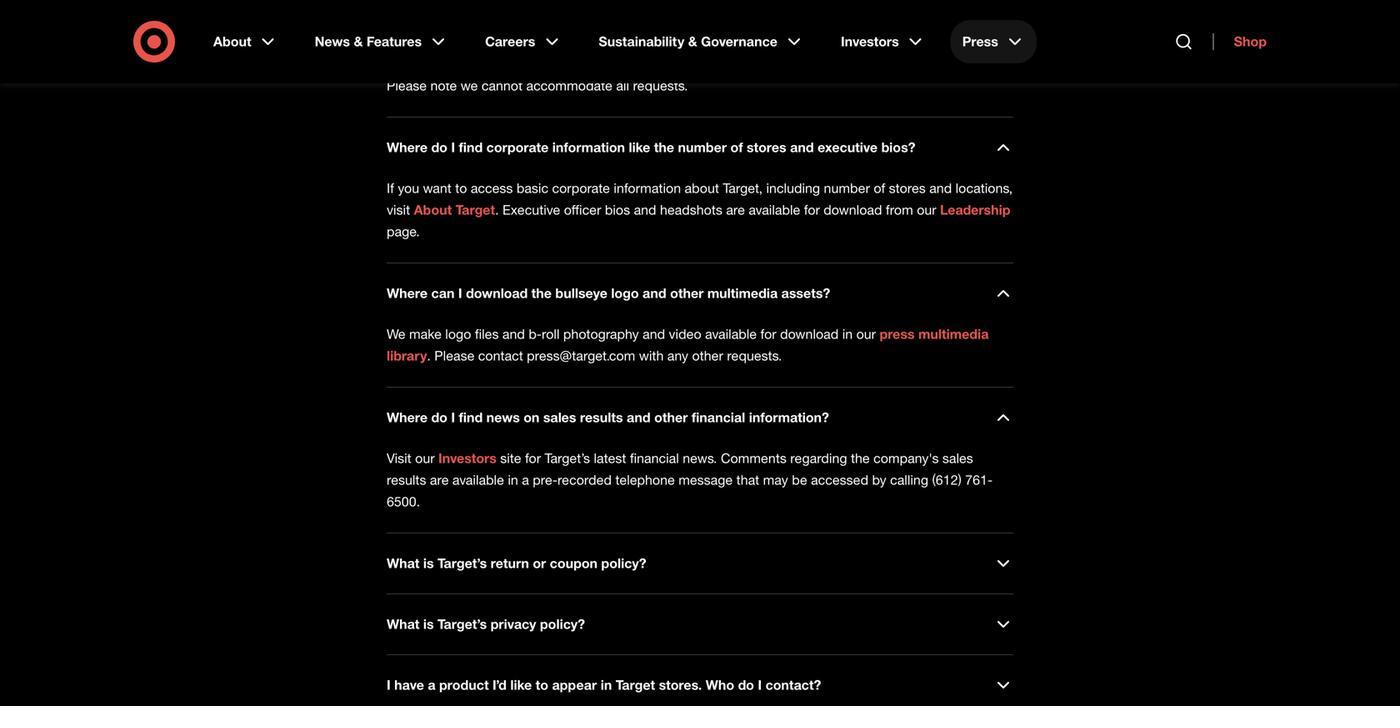Task type: describe. For each thing, give the bounding box(es) containing it.
interview.
[[387, 42, 442, 59]]

stores.
[[659, 677, 702, 693]]

i'd
[[493, 677, 507, 693]]

information?
[[749, 409, 830, 426]]

contact inside "to locate and contact your nearest store. ask to speak with the leader on duty to request a visit or interview."
[[453, 21, 498, 37]]

news & features link
[[303, 20, 460, 63]]

we make logo files and b-roll photography and video available for download in our
[[387, 326, 880, 342]]

and inside the where do i find news on sales results and other financial information? dropdown button
[[627, 409, 651, 426]]

in inside dropdown button
[[601, 677, 612, 693]]

on inside "to locate and contact your nearest store. ask to speak with the leader on duty to request a visit or interview."
[[794, 21, 809, 37]]

basic
[[517, 180, 549, 196]]

with inside "to locate and contact your nearest store. ask to speak with the leader on duty to request a visit or interview."
[[698, 21, 722, 37]]

assets?
[[782, 285, 831, 301]]

where can i download the bullseye logo and other multimedia assets?
[[387, 285, 831, 301]]

2 vertical spatial our
[[415, 450, 435, 466]]

sustainability & governance link
[[587, 20, 816, 63]]

i for the
[[459, 285, 462, 301]]

. inside about target . executive officer bios and headshots are available for download from our leadership page.
[[495, 202, 499, 218]]

is for what is target's return or coupon policy?
[[423, 555, 434, 572]]

message
[[679, 472, 733, 488]]

i have a product i'd like to appear in target stores. who do i contact? button
[[387, 675, 1014, 695]]

about for about
[[213, 33, 251, 50]]

video
[[669, 326, 702, 342]]

news
[[487, 409, 520, 426]]

761-
[[966, 472, 993, 488]]

are inside the site for target's latest financial news. comments regarding the company's sales results are available in a pre-recorded telephone message that may be accessed by calling (612) 761- 6500.
[[430, 472, 449, 488]]

about for about target . executive officer bios and headshots are available for download from our leadership page.
[[414, 202, 452, 218]]

pre-
[[533, 472, 558, 488]]

find for news
[[459, 409, 483, 426]]

latest
[[594, 450, 626, 466]]

return
[[491, 555, 529, 572]]

stores inside if you want to access basic corporate information about target, including number of stores and locations, visit
[[889, 180, 926, 196]]

page.
[[387, 223, 420, 240]]

where do i find corporate information like the number of stores and executive bios? button
[[387, 138, 1014, 158]]

press link
[[951, 20, 1037, 63]]

multimedia inside press multimedia library
[[919, 326, 989, 342]]

what is target's privacy policy? button
[[387, 614, 1014, 634]]

you
[[398, 180, 419, 196]]

target,
[[723, 180, 763, 196]]

i have a product i'd like to appear in target stores. who do i contact?
[[387, 677, 822, 693]]

about target . executive officer bios and headshots are available for download from our leadership page.
[[387, 202, 1011, 240]]

where for where do i find corporate information like the number of stores and executive bios?
[[387, 139, 428, 155]]

logo inside dropdown button
[[611, 285, 639, 301]]

available for are
[[749, 202, 801, 218]]

library
[[387, 348, 427, 364]]

locations,
[[956, 180, 1013, 196]]

the up if you want to access basic corporate information about target, including number of stores and locations, visit
[[654, 139, 675, 155]]

information inside dropdown button
[[553, 139, 625, 155]]

press multimedia library
[[387, 326, 989, 364]]

find for corporate
[[459, 139, 483, 155]]

where for where can i download the bullseye logo and other multimedia assets?
[[387, 285, 428, 301]]

is for what is target's privacy policy?
[[423, 616, 434, 632]]

the inside the site for target's latest financial news. comments regarding the company's sales results are available in a pre-recorded telephone message that may be accessed by calling (612) 761- 6500.
[[851, 450, 870, 466]]

what is target's return or coupon policy? button
[[387, 554, 1014, 574]]

available inside the site for target's latest financial news. comments regarding the company's sales results are available in a pre-recorded telephone message that may be accessed by calling (612) 761- 6500.
[[453, 472, 504, 488]]

do for news
[[431, 409, 448, 426]]

speak
[[658, 21, 694, 37]]

we
[[461, 78, 478, 94]]

files
[[475, 326, 499, 342]]

executive
[[818, 139, 878, 155]]

request
[[860, 21, 905, 37]]

accessed
[[811, 472, 869, 488]]

target inside about target . executive officer bios and headshots are available for download from our leadership page.
[[456, 202, 495, 218]]

if you want to access basic corporate information about target, including number of stores and locations, visit
[[387, 180, 1013, 218]]

sales inside dropdown button
[[543, 409, 576, 426]]

2 horizontal spatial in
[[843, 326, 853, 342]]

i for corporate
[[451, 139, 455, 155]]

press
[[963, 33, 999, 50]]

1 vertical spatial with
[[639, 348, 664, 364]]

where do i find corporate information like the number of stores and executive bios?
[[387, 139, 916, 155]]

(612)
[[933, 472, 962, 488]]

please inside how do i secure an interview or shoot footage at my local target store? region
[[387, 78, 427, 94]]

corporate inside dropdown button
[[487, 139, 549, 155]]

any
[[668, 348, 689, 364]]

sustainability
[[599, 33, 685, 50]]

target's for latest
[[545, 450, 590, 466]]

officer
[[564, 202, 602, 218]]

sustainability & governance
[[599, 33, 778, 50]]

download for headshots
[[824, 202, 883, 218]]

number inside dropdown button
[[678, 139, 727, 155]]

0 horizontal spatial investors link
[[439, 450, 497, 466]]

1 horizontal spatial like
[[629, 139, 651, 155]]

make
[[409, 326, 442, 342]]

i left have
[[387, 677, 391, 693]]

headshots
[[660, 202, 723, 218]]

governance
[[701, 33, 778, 50]]

what for what is target's privacy policy?
[[387, 616, 420, 632]]

our for in
[[857, 326, 876, 342]]

stores inside dropdown button
[[747, 139, 787, 155]]

2 vertical spatial do
[[738, 677, 755, 693]]

access
[[471, 180, 513, 196]]

news & features
[[315, 33, 422, 50]]

press multimedia library link
[[387, 326, 989, 364]]

appear
[[552, 677, 597, 693]]

telephone
[[616, 472, 675, 488]]

we
[[387, 326, 406, 342]]

news.
[[683, 450, 717, 466]]

for inside the site for target's latest financial news. comments regarding the company's sales results are available in a pre-recorded telephone message that may be accessed by calling (612) 761- 6500.
[[525, 450, 541, 466]]

news
[[315, 33, 350, 50]]

target inside dropdown button
[[616, 677, 655, 693]]

0 horizontal spatial investors
[[439, 450, 497, 466]]

about
[[685, 180, 719, 196]]

our for from
[[917, 202, 937, 218]]

1 horizontal spatial investors link
[[830, 20, 938, 63]]

6500.
[[387, 494, 420, 510]]

2 vertical spatial other
[[655, 409, 688, 426]]

executive
[[503, 202, 560, 218]]

multimedia inside dropdown button
[[708, 285, 778, 301]]

in inside the site for target's latest financial news. comments regarding the company's sales results are available in a pre-recorded telephone message that may be accessed by calling (612) 761- 6500.
[[508, 472, 518, 488]]

leadership
[[941, 202, 1011, 218]]

leader
[[749, 21, 790, 37]]

or inside "to locate and contact your nearest store. ask to speak with the leader on duty to request a visit or interview."
[[947, 21, 959, 37]]

to locate and contact your nearest store. ask to speak with the leader on duty to request a visit or interview.
[[387, 0, 990, 59]]

how do i secure an interview or shoot footage at my local target store? region
[[387, 0, 1014, 97]]

b-
[[529, 326, 542, 342]]

comments
[[721, 450, 787, 466]]

leadership link
[[941, 202, 1011, 218]]

roll
[[542, 326, 560, 342]]

and inside "to locate and contact your nearest store. ask to speak with the leader on duty to request a visit or interview."
[[427, 21, 450, 37]]

bullseye
[[556, 285, 608, 301]]

0 horizontal spatial like
[[511, 677, 532, 693]]

visit our investors
[[387, 450, 497, 466]]

press@target.com
[[527, 348, 636, 364]]



Task type: vqa. For each thing, say whether or not it's contained in the screenshot.
with inside the to locate and contact your nearest store. Ask to speak with the Leader on Duty to request a visit or interview.
yes



Task type: locate. For each thing, give the bounding box(es) containing it.
0 vertical spatial in
[[843, 326, 853, 342]]

1 vertical spatial contact
[[478, 348, 523, 364]]

0 vertical spatial policy?
[[601, 555, 647, 572]]

is inside dropdown button
[[423, 616, 434, 632]]

visit inside "to locate and contact your nearest store. ask to speak with the leader on duty to request a visit or interview."
[[920, 21, 943, 37]]

1 vertical spatial logo
[[445, 326, 471, 342]]

1 horizontal spatial logo
[[611, 285, 639, 301]]

is up have
[[423, 616, 434, 632]]

for for video
[[761, 326, 777, 342]]

for down where can i download the bullseye logo and other multimedia assets? dropdown button
[[761, 326, 777, 342]]

to right ask
[[642, 21, 654, 37]]

1 horizontal spatial for
[[761, 326, 777, 342]]

to left appear
[[536, 677, 549, 693]]

where for where do i find news on sales results and other financial information?
[[387, 409, 428, 426]]

1 vertical spatial about
[[414, 202, 452, 218]]

0 vertical spatial number
[[678, 139, 727, 155]]

i
[[451, 139, 455, 155], [459, 285, 462, 301], [451, 409, 455, 426], [387, 677, 391, 693], [758, 677, 762, 693]]

1 horizontal spatial number
[[824, 180, 870, 196]]

0 vertical spatial financial
[[692, 409, 746, 426]]

are down visit our investors
[[430, 472, 449, 488]]

company's
[[874, 450, 939, 466]]

information inside if you want to access basic corporate information about target, including number of stores and locations, visit
[[614, 180, 681, 196]]

. down access
[[495, 202, 499, 218]]

1 horizontal spatial investors
[[841, 33, 899, 50]]

1 vertical spatial in
[[508, 472, 518, 488]]

0 horizontal spatial sales
[[543, 409, 576, 426]]

i right can on the top left of the page
[[459, 285, 462, 301]]

target's inside dropdown button
[[438, 616, 487, 632]]

0 vertical spatial where
[[387, 139, 428, 155]]

our right visit
[[415, 450, 435, 466]]

available for video
[[705, 326, 757, 342]]

1 horizontal spatial multimedia
[[919, 326, 989, 342]]

0 vertical spatial investors
[[841, 33, 899, 50]]

contact?
[[766, 677, 822, 693]]

1 vertical spatial or
[[533, 555, 546, 572]]

and inside where do i find corporate information like the number of stores and executive bios? dropdown button
[[790, 139, 814, 155]]

all
[[616, 78, 630, 94]]

is left return
[[423, 555, 434, 572]]

accommodate
[[526, 78, 613, 94]]

site for target's latest financial news. comments regarding the company's sales results are available in a pre-recorded telephone message that may be accessed by calling (612) 761- 6500.
[[387, 450, 993, 510]]

number inside if you want to access basic corporate information about target, including number of stores and locations, visit
[[824, 180, 870, 196]]

where left can on the top left of the page
[[387, 285, 428, 301]]

target
[[456, 202, 495, 218], [616, 677, 655, 693]]

of up target,
[[731, 139, 743, 155]]

where up you
[[387, 139, 428, 155]]

are inside about target . executive officer bios and headshots are available for download from our leadership page.
[[726, 202, 745, 218]]

2 vertical spatial in
[[601, 677, 612, 693]]

of inside if you want to access basic corporate information about target, including number of stores and locations, visit
[[874, 180, 886, 196]]

target's for return
[[438, 555, 487, 572]]

logo left files
[[445, 326, 471, 342]]

1 vertical spatial what
[[387, 616, 420, 632]]

2 vertical spatial target's
[[438, 616, 487, 632]]

where do i find news on sales results and other financial information?
[[387, 409, 830, 426]]

by
[[873, 472, 887, 488]]

the left bullseye at the top left of page
[[532, 285, 552, 301]]

like
[[629, 139, 651, 155], [511, 677, 532, 693]]

what for what is target's return or coupon policy?
[[387, 555, 420, 572]]

find left news
[[459, 409, 483, 426]]

where
[[387, 139, 428, 155], [387, 285, 428, 301], [387, 409, 428, 426]]

what is target's return or coupon policy?
[[387, 555, 647, 572]]

requests. inside how do i secure an interview or shoot footage at my local target store? region
[[633, 78, 688, 94]]

available down site
[[453, 472, 504, 488]]

0 vertical spatial contact
[[453, 21, 498, 37]]

1 vertical spatial results
[[387, 472, 426, 488]]

0 vertical spatial other
[[670, 285, 704, 301]]

careers
[[485, 33, 536, 50]]

1 vertical spatial target
[[616, 677, 655, 693]]

0 horizontal spatial about
[[213, 33, 251, 50]]

2 what from the top
[[387, 616, 420, 632]]

what up have
[[387, 616, 420, 632]]

cannot
[[482, 78, 523, 94]]

1 horizontal spatial or
[[947, 21, 959, 37]]

sales right news
[[543, 409, 576, 426]]

1 horizontal spatial corporate
[[552, 180, 610, 196]]

from
[[886, 202, 914, 218]]

the inside "to locate and contact your nearest store. ask to speak with the leader on duty to request a visit or interview."
[[726, 21, 745, 37]]

available
[[749, 202, 801, 218], [705, 326, 757, 342], [453, 472, 504, 488]]

1 vertical spatial investors
[[439, 450, 497, 466]]

for right site
[[525, 450, 541, 466]]

find up access
[[459, 139, 483, 155]]

target's left privacy
[[438, 616, 487, 632]]

i for news
[[451, 409, 455, 426]]

a inside dropdown button
[[428, 677, 436, 693]]

what inside dropdown button
[[387, 616, 420, 632]]

or
[[947, 21, 959, 37], [533, 555, 546, 572]]

or inside dropdown button
[[533, 555, 546, 572]]

1 vertical spatial do
[[431, 409, 448, 426]]

0 horizontal spatial logo
[[445, 326, 471, 342]]

do up want
[[431, 139, 448, 155]]

visit up page. at the top of page
[[387, 202, 410, 218]]

target left 'stores.'
[[616, 677, 655, 693]]

2 find from the top
[[459, 409, 483, 426]]

recorded
[[558, 472, 612, 488]]

0 vertical spatial do
[[431, 139, 448, 155]]

requests. up information?
[[727, 348, 782, 364]]

1 horizontal spatial in
[[601, 677, 612, 693]]

what is target's privacy policy?
[[387, 616, 585, 632]]

photography and
[[564, 326, 665, 342]]

0 vertical spatial like
[[629, 139, 651, 155]]

sales inside the site for target's latest financial news. comments regarding the company's sales results are available in a pre-recorded telephone message that may be accessed by calling (612) 761- 6500.
[[943, 450, 974, 466]]

2 vertical spatial available
[[453, 472, 504, 488]]

to up about target link at the left of page
[[455, 180, 467, 196]]

2 & from the left
[[688, 33, 698, 50]]

the left leader
[[726, 21, 745, 37]]

download
[[824, 202, 883, 218], [466, 285, 528, 301], [780, 326, 839, 342]]

duty
[[813, 21, 841, 37]]

0 vertical spatial are
[[726, 202, 745, 218]]

policy? inside dropdown button
[[540, 616, 585, 632]]

1 horizontal spatial stores
[[889, 180, 926, 196]]

target down access
[[456, 202, 495, 218]]

download inside dropdown button
[[466, 285, 528, 301]]

0 horizontal spatial of
[[731, 139, 743, 155]]

available inside about target . executive officer bios and headshots are available for download from our leadership page.
[[749, 202, 801, 218]]

.
[[495, 202, 499, 218], [427, 348, 431, 364]]

and right bios
[[634, 202, 657, 218]]

0 horizontal spatial target
[[456, 202, 495, 218]]

do right who
[[738, 677, 755, 693]]

0 vertical spatial download
[[824, 202, 883, 218]]

where do i find news on sales results and other financial information? button
[[387, 408, 1014, 428]]

like right the i'd
[[511, 677, 532, 693]]

2 horizontal spatial our
[[917, 202, 937, 218]]

corporate up officer at top left
[[552, 180, 610, 196]]

be
[[792, 472, 808, 488]]

0 horizontal spatial .
[[427, 348, 431, 364]]

i up visit our investors
[[451, 409, 455, 426]]

1 & from the left
[[354, 33, 363, 50]]

that
[[737, 472, 760, 488]]

a
[[909, 21, 916, 37], [522, 472, 529, 488], [428, 677, 436, 693]]

investors
[[841, 33, 899, 50], [439, 450, 497, 466]]

our inside about target . executive officer bios and headshots are available for download from our leadership page.
[[917, 202, 937, 218]]

information up officer at top left
[[553, 139, 625, 155]]

0 vertical spatial corporate
[[487, 139, 549, 155]]

the up accessed in the right of the page
[[851, 450, 870, 466]]

target's left return
[[438, 555, 487, 572]]

number
[[678, 139, 727, 155], [824, 180, 870, 196]]

1 horizontal spatial target
[[616, 677, 655, 693]]

investors left site
[[439, 450, 497, 466]]

other up video
[[670, 285, 704, 301]]

1 what from the top
[[387, 555, 420, 572]]

1 horizontal spatial a
[[522, 472, 529, 488]]

please down make
[[435, 348, 475, 364]]

2 vertical spatial download
[[780, 326, 839, 342]]

investors right duty
[[841, 33, 899, 50]]

logo
[[611, 285, 639, 301], [445, 326, 471, 342]]

on right news
[[524, 409, 540, 426]]

about inside about target . executive officer bios and headshots are available for download from our leadership page.
[[414, 202, 452, 218]]

find
[[459, 139, 483, 155], [459, 409, 483, 426]]

1 vertical spatial our
[[857, 326, 876, 342]]

on inside the where do i find news on sales results and other financial information? dropdown button
[[524, 409, 540, 426]]

product
[[439, 677, 489, 693]]

and inside if you want to access basic corporate information about target, including number of stores and locations, visit
[[930, 180, 952, 196]]

target's inside the site for target's latest financial news. comments regarding the company's sales results are available in a pre-recorded telephone message that may be accessed by calling (612) 761- 6500.
[[545, 450, 590, 466]]

is inside dropdown button
[[423, 555, 434, 572]]

0 horizontal spatial policy?
[[540, 616, 585, 632]]

and inside where can i download the bullseye logo and other multimedia assets? dropdown button
[[643, 285, 667, 301]]

do up visit our investors
[[431, 409, 448, 426]]

where inside where do i find corporate information like the number of stores and executive bios? dropdown button
[[387, 139, 428, 155]]

calling
[[891, 472, 929, 488]]

1 horizontal spatial of
[[874, 180, 886, 196]]

policy? inside dropdown button
[[601, 555, 647, 572]]

contact
[[453, 21, 498, 37], [478, 348, 523, 364]]

0 vertical spatial please
[[387, 78, 427, 94]]

1 vertical spatial where
[[387, 285, 428, 301]]

regarding
[[791, 450, 848, 466]]

0 horizontal spatial multimedia
[[708, 285, 778, 301]]

and up interview.
[[427, 21, 450, 37]]

sales up '(612)' on the right
[[943, 450, 974, 466]]

i left the contact?
[[758, 677, 762, 693]]

target's up recorded
[[545, 450, 590, 466]]

to
[[979, 0, 990, 15], [642, 21, 654, 37], [844, 21, 856, 37], [455, 180, 467, 196], [536, 677, 549, 693]]

our right "from"
[[917, 202, 937, 218]]

and up 'including'
[[790, 139, 814, 155]]

2 vertical spatial a
[[428, 677, 436, 693]]

in down site
[[508, 472, 518, 488]]

download inside about target . executive officer bios and headshots are available for download from our leadership page.
[[824, 202, 883, 218]]

requests. right all at the left top of page
[[633, 78, 688, 94]]

& for features
[[354, 33, 363, 50]]

are down target,
[[726, 202, 745, 218]]

please down interview.
[[387, 78, 427, 94]]

like down all at the left top of page
[[629, 139, 651, 155]]

0 horizontal spatial financial
[[630, 450, 679, 466]]

1 horizontal spatial are
[[726, 202, 745, 218]]

1 vertical spatial available
[[705, 326, 757, 342]]

and up leadership
[[930, 180, 952, 196]]

1 vertical spatial other
[[692, 348, 724, 364]]

1 vertical spatial target's
[[438, 555, 487, 572]]

for inside about target . executive officer bios and headshots are available for download from our leadership page.
[[804, 202, 820, 218]]

1 vertical spatial .
[[427, 348, 431, 364]]

policy? right coupon
[[601, 555, 647, 572]]

0 vertical spatial or
[[947, 21, 959, 37]]

in right appear
[[601, 677, 612, 693]]

and up we make logo files and b-roll photography and video available for download in our
[[643, 285, 667, 301]]

0 vertical spatial our
[[917, 202, 937, 218]]

2 vertical spatial for
[[525, 450, 541, 466]]

including
[[767, 180, 821, 196]]

1 vertical spatial is
[[423, 616, 434, 632]]

. please contact press@target.com with any other requests.
[[427, 348, 782, 364]]

1 vertical spatial please
[[435, 348, 475, 364]]

2 is from the top
[[423, 616, 434, 632]]

what down 6500.
[[387, 555, 420, 572]]

are
[[726, 202, 745, 218], [430, 472, 449, 488]]

results up latest
[[580, 409, 623, 426]]

0 vertical spatial about
[[213, 33, 251, 50]]

stores up "from"
[[889, 180, 926, 196]]

available right video
[[705, 326, 757, 342]]

1 find from the top
[[459, 139, 483, 155]]

and left b-
[[503, 326, 525, 342]]

download down assets?
[[780, 326, 839, 342]]

2 horizontal spatial for
[[804, 202, 820, 218]]

on
[[794, 21, 809, 37], [524, 409, 540, 426]]

3 where from the top
[[387, 409, 428, 426]]

or right return
[[533, 555, 546, 572]]

1 vertical spatial policy?
[[540, 616, 585, 632]]

in left press
[[843, 326, 853, 342]]

financial inside the site for target's latest financial news. comments regarding the company's sales results are available in a pre-recorded telephone message that may be accessed by calling (612) 761- 6500.
[[630, 450, 679, 466]]

number up the about
[[678, 139, 727, 155]]

0 vertical spatial .
[[495, 202, 499, 218]]

download left "from"
[[824, 202, 883, 218]]

0 horizontal spatial results
[[387, 472, 426, 488]]

a inside "to locate and contact your nearest store. ask to speak with the leader on duty to request a visit or interview."
[[909, 21, 916, 37]]

1 horizontal spatial please
[[435, 348, 475, 364]]

& for governance
[[688, 33, 698, 50]]

0 vertical spatial a
[[909, 21, 916, 37]]

stores up target,
[[747, 139, 787, 155]]

download up files
[[466, 285, 528, 301]]

2 where from the top
[[387, 285, 428, 301]]

visit right request
[[920, 21, 943, 37]]

0 vertical spatial logo
[[611, 285, 639, 301]]

results up 6500.
[[387, 472, 426, 488]]

where can i download the bullseye logo and other multimedia assets? button
[[387, 283, 1014, 303]]

for for are
[[804, 202, 820, 218]]

0 vertical spatial available
[[749, 202, 801, 218]]

site
[[500, 450, 522, 466]]

other up news.
[[655, 409, 688, 426]]

stores
[[747, 139, 787, 155], [889, 180, 926, 196]]

shop
[[1234, 33, 1267, 50]]

policy? right privacy
[[540, 616, 585, 632]]

i up want
[[451, 139, 455, 155]]

what
[[387, 555, 420, 572], [387, 616, 420, 632]]

visit inside if you want to access basic corporate information about target, including number of stores and locations, visit
[[387, 202, 410, 218]]

1 horizontal spatial our
[[857, 326, 876, 342]]

contact left your
[[453, 21, 498, 37]]

multimedia right press
[[919, 326, 989, 342]]

of inside where do i find corporate information like the number of stores and executive bios? dropdown button
[[731, 139, 743, 155]]

store.
[[580, 21, 613, 37]]

a left pre-
[[522, 472, 529, 488]]

for
[[804, 202, 820, 218], [761, 326, 777, 342], [525, 450, 541, 466]]

&
[[354, 33, 363, 50], [688, 33, 698, 50]]

what inside dropdown button
[[387, 555, 420, 572]]

other right any
[[692, 348, 724, 364]]

1 horizontal spatial visit
[[920, 21, 943, 37]]

0 horizontal spatial please
[[387, 78, 427, 94]]

1 where from the top
[[387, 139, 428, 155]]

where up visit
[[387, 409, 428, 426]]

can
[[431, 285, 455, 301]]

0 horizontal spatial requests.
[[633, 78, 688, 94]]

do for corporate
[[431, 139, 448, 155]]

target's for privacy
[[438, 616, 487, 632]]

requests.
[[633, 78, 688, 94], [727, 348, 782, 364]]

corporate inside if you want to access basic corporate information about target, including number of stores and locations, visit
[[552, 180, 610, 196]]

financial inside dropdown button
[[692, 409, 746, 426]]

of down bios?
[[874, 180, 886, 196]]

to right duty
[[844, 21, 856, 37]]

and inside about target . executive officer bios and headshots are available for download from our leadership page.
[[634, 202, 657, 218]]

for down 'including'
[[804, 202, 820, 218]]

logo up we make logo files and b-roll photography and video available for download in our
[[611, 285, 639, 301]]

features
[[367, 33, 422, 50]]

to up press
[[979, 0, 990, 15]]

0 horizontal spatial number
[[678, 139, 727, 155]]

download for photography and
[[780, 326, 839, 342]]

and
[[427, 21, 450, 37], [790, 139, 814, 155], [930, 180, 952, 196], [634, 202, 657, 218], [643, 285, 667, 301], [503, 326, 525, 342], [627, 409, 651, 426]]

number down the executive
[[824, 180, 870, 196]]

want
[[423, 180, 452, 196]]

target's inside dropdown button
[[438, 555, 487, 572]]

2 horizontal spatial a
[[909, 21, 916, 37]]

your
[[502, 21, 528, 37]]

1 horizontal spatial .
[[495, 202, 499, 218]]

bios?
[[882, 139, 916, 155]]

do
[[431, 139, 448, 155], [431, 409, 448, 426], [738, 677, 755, 693]]

0 horizontal spatial with
[[639, 348, 664, 364]]

. down make
[[427, 348, 431, 364]]

or left press
[[947, 21, 959, 37]]

0 vertical spatial on
[[794, 21, 809, 37]]

sales
[[543, 409, 576, 426], [943, 450, 974, 466]]

available down 'including'
[[749, 202, 801, 218]]

multimedia left assets?
[[708, 285, 778, 301]]

financial up the telephone
[[630, 450, 679, 466]]

1 vertical spatial number
[[824, 180, 870, 196]]

a inside the site for target's latest financial news. comments regarding the company's sales results are available in a pre-recorded telephone message that may be accessed by calling (612) 761- 6500.
[[522, 472, 529, 488]]

1 horizontal spatial requests.
[[727, 348, 782, 364]]

our left press
[[857, 326, 876, 342]]

1 is from the top
[[423, 555, 434, 572]]

a right have
[[428, 677, 436, 693]]

about target link
[[414, 202, 495, 218]]

1 vertical spatial like
[[511, 677, 532, 693]]

of
[[731, 139, 743, 155], [874, 180, 886, 196]]

where inside the where do i find news on sales results and other financial information? dropdown button
[[387, 409, 428, 426]]

where inside where can i download the bullseye logo and other multimedia assets? dropdown button
[[387, 285, 428, 301]]

results inside dropdown button
[[580, 409, 623, 426]]

information
[[553, 139, 625, 155], [614, 180, 681, 196]]

nearest
[[532, 21, 576, 37]]

1 vertical spatial visit
[[387, 202, 410, 218]]

1 vertical spatial find
[[459, 409, 483, 426]]

ask
[[617, 21, 639, 37]]

about
[[213, 33, 251, 50], [414, 202, 452, 218]]

corporate up basic
[[487, 139, 549, 155]]

0 horizontal spatial or
[[533, 555, 546, 572]]

to inside if you want to access basic corporate information about target, including number of stores and locations, visit
[[455, 180, 467, 196]]

0 horizontal spatial for
[[525, 450, 541, 466]]

press
[[880, 326, 915, 342]]

0 vertical spatial what
[[387, 555, 420, 572]]

1 vertical spatial requests.
[[727, 348, 782, 364]]

results inside the site for target's latest financial news. comments regarding the company's sales results are available in a pre-recorded telephone message that may be accessed by calling (612) 761- 6500.
[[387, 472, 426, 488]]

bios
[[605, 202, 630, 218]]

a right request
[[909, 21, 916, 37]]

financial up news.
[[692, 409, 746, 426]]

on left duty
[[794, 21, 809, 37]]

0 vertical spatial information
[[553, 139, 625, 155]]

information up bios
[[614, 180, 681, 196]]

and up the telephone
[[627, 409, 651, 426]]

please note we cannot accommodate all requests.
[[387, 78, 688, 94]]

to inside dropdown button
[[536, 677, 549, 693]]

careers link
[[474, 20, 574, 63]]



